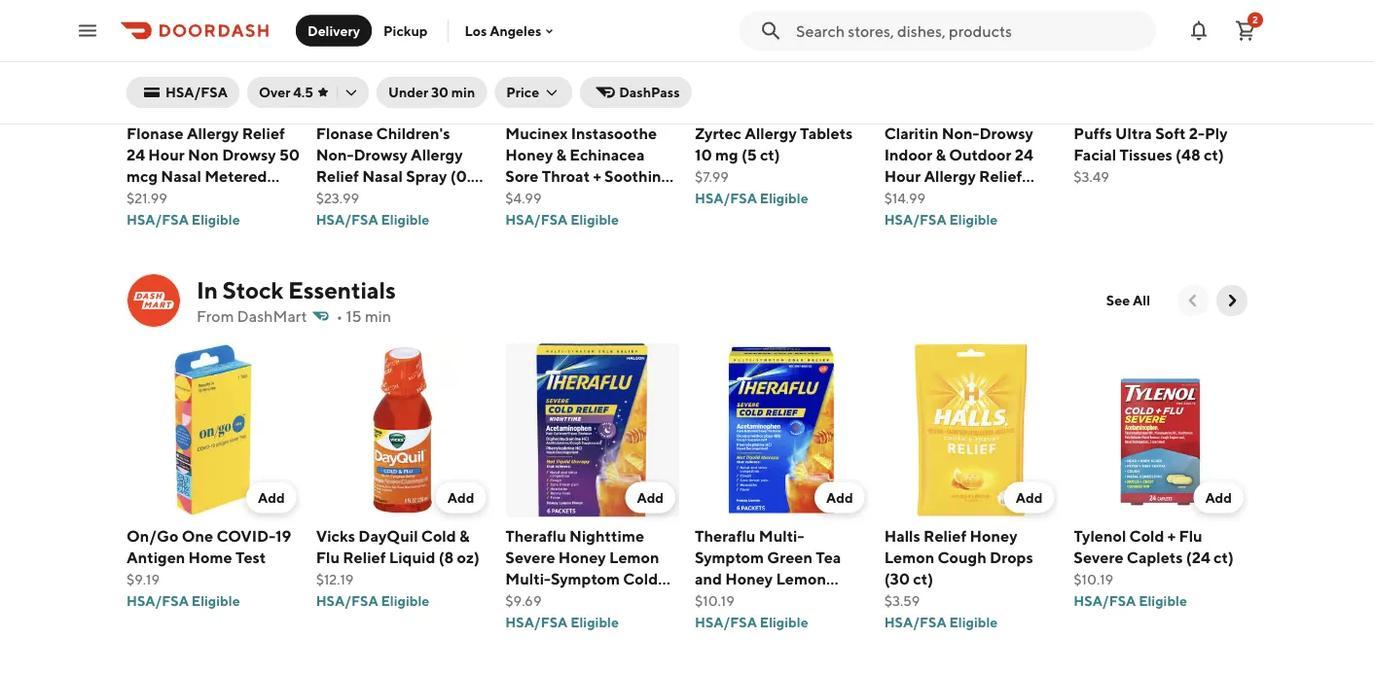 Task type: describe. For each thing, give the bounding box(es) containing it.
$4.99
[[506, 190, 542, 206]]

tylenol cold + flu severe caplets (24 ct) image
[[1074, 344, 1248, 518]]

essentials
[[288, 276, 396, 304]]

spray inside flonase allergy relief 24 hour non drowsy 50 mcg nasal metered spray (72 ct)
[[127, 188, 168, 207]]

spray inside flonase children's non-drowsy allergy relief nasal spray (0.38 oz)
[[406, 167, 447, 185]]

hsa/fsa inside $23.99 hsa/fsa eligible
[[316, 211, 378, 227]]

zyrtec allergy tablets 10 mg (5 ct) image
[[695, 0, 869, 115]]

add for mucinex instasoothe honey & echinacea sore throat + soothing comfort drops (20 ct)
[[637, 87, 664, 103]]

honey inside mucinex instasoothe honey & echinacea sore throat + soothing comfort drops (20 ct)
[[506, 145, 553, 164]]

hsa/fsa inside vicks dayquil cold & flu relief liquid (8 oz) $12.19 hsa/fsa eligible
[[316, 593, 378, 609]]

eligible inside 'zyrtec allergy tablets 10 mg (5 ct) $7.99 hsa/fsa eligible'
[[760, 190, 809, 206]]

dashpass
[[619, 84, 680, 100]]

ultra
[[1116, 124, 1152, 142]]

on/go
[[127, 527, 179, 545]]

flu inside tylenol cold + flu severe caplets (24 ct) $10.19 hsa/fsa eligible
[[1179, 527, 1203, 545]]

2 button
[[1226, 11, 1265, 50]]

drowsy inside claritin non-drowsy indoor & outdoor 24 hour allergy relief tablets (10 ct)
[[980, 124, 1034, 142]]

see
[[1107, 293, 1130, 309]]

claritin non-drowsy indoor & outdoor 24 hour allergy relief tablets (10 ct) image
[[884, 0, 1058, 115]]

$21.99
[[127, 190, 167, 206]]

24 inside flonase allergy relief 24 hour non drowsy 50 mcg nasal metered spray (72 ct)
[[127, 145, 145, 164]]

add for on/go one covid-19 antigen home test
[[258, 490, 285, 506]]

hour inside claritin non-drowsy indoor & outdoor 24 hour allergy relief tablets (10 ct)
[[884, 167, 921, 185]]

see all link
[[1095, 285, 1162, 316]]

on/go one covid-19 antigen home test image
[[127, 344, 300, 518]]

+ inside mucinex instasoothe honey & echinacea sore throat + soothing comfort drops (20 ct)
[[593, 167, 601, 185]]

medicine
[[695, 612, 763, 631]]

angeles
[[490, 23, 541, 39]]

mucinex instasoothe honey & echinacea sore throat + soothing comfort drops (20 ct)
[[506, 124, 671, 207]]

(6 inside theraflu nighttime severe honey lemon multi-symptom cold relief packets (6 ct)
[[612, 591, 628, 609]]

cold inside vicks dayquil cold & flu relief liquid (8 oz) $12.19 hsa/fsa eligible
[[421, 527, 456, 545]]

add for flonase children's non-drowsy allergy relief nasal spray (0.38 oz)
[[448, 87, 474, 103]]

packets inside theraflu multi- symptom green tea and honey lemon flavors severe cold medicine powder packets (6 ct)
[[695, 634, 753, 652]]

notification bell image
[[1188, 19, 1211, 42]]

hour inside flonase allergy relief 24 hour non drowsy 50 mcg nasal metered spray (72 ct)
[[148, 145, 185, 164]]

eligible inside $21.99 hsa/fsa eligible
[[192, 211, 240, 227]]

tylenol
[[1074, 527, 1127, 545]]

theraflu multi-symptom green tea and honey lemon flavors severe cold medicine powder packets (6 ct) image
[[695, 344, 869, 518]]

halls relief honey lemon cough drops (30 ct) $3.59 hsa/fsa eligible
[[884, 527, 1033, 630]]

& inside claritin non-drowsy indoor & outdoor 24 hour allergy relief tablets (10 ct)
[[936, 145, 946, 164]]

(30
[[884, 570, 910, 588]]

50
[[279, 145, 300, 164]]

ct) inside 'puffs ultra soft 2-ply facial tissues (48 ct) $3.49'
[[1204, 145, 1224, 164]]

relief inside flonase children's non-drowsy allergy relief nasal spray (0.38 oz)
[[316, 167, 359, 185]]

open menu image
[[76, 19, 99, 42]]

$21.99 hsa/fsa eligible
[[127, 190, 240, 227]]

cold inside tylenol cold + flu severe caplets (24 ct) $10.19 hsa/fsa eligible
[[1130, 527, 1165, 545]]

under 30 min
[[388, 84, 475, 100]]

add for vicks dayquil cold & flu relief liquid (8 oz)
[[448, 490, 474, 506]]

covid-
[[216, 527, 276, 545]]

(6 inside theraflu multi- symptom green tea and honey lemon flavors severe cold medicine powder packets (6 ct)
[[756, 634, 771, 652]]

$23.99
[[316, 190, 359, 206]]

24 inside claritin non-drowsy indoor & outdoor 24 hour allergy relief tablets (10 ct)
[[1015, 145, 1034, 164]]

oz) inside vicks dayquil cold & flu relief liquid (8 oz) $12.19 hsa/fsa eligible
[[457, 548, 480, 567]]

ct) inside tylenol cold + flu severe caplets (24 ct) $10.19 hsa/fsa eligible
[[1214, 548, 1234, 567]]

(8
[[439, 548, 454, 567]]

10
[[695, 145, 712, 164]]

15
[[346, 307, 362, 326]]

cough
[[938, 548, 987, 567]]

4.5
[[293, 84, 313, 100]]

min for • 15 min
[[365, 307, 391, 326]]

over 4.5 button
[[247, 77, 369, 108]]

facial
[[1074, 145, 1117, 164]]

(0.38
[[450, 167, 489, 185]]

nighttime
[[570, 527, 644, 545]]

non
[[188, 145, 219, 164]]

drowsy inside flonase allergy relief 24 hour non drowsy 50 mcg nasal metered spray (72 ct)
[[222, 145, 276, 164]]

delivery button
[[296, 15, 372, 46]]

mucinex instasoothe honey & echinacea sore throat + soothing comfort drops (20 ct) image
[[506, 0, 679, 115]]

puffs ultra soft 2-ply facial tissues (48 ct) image
[[1074, 0, 1248, 115]]

mg
[[715, 145, 738, 164]]

echinacea
[[570, 145, 645, 164]]

• 15 min
[[336, 307, 391, 326]]

$4.99 hsa/fsa eligible
[[506, 190, 619, 227]]

claritin non-drowsy indoor & outdoor 24 hour allergy relief tablets (10 ct)
[[884, 124, 1034, 207]]

30
[[431, 84, 449, 100]]

symptom inside theraflu multi- symptom green tea and honey lemon flavors severe cold medicine powder packets (6 ct)
[[695, 548, 764, 567]]

$9.69 hsa/fsa eligible
[[506, 593, 619, 630]]

next button of carousel image
[[1223, 291, 1242, 311]]

non- inside flonase children's non-drowsy allergy relief nasal spray (0.38 oz)
[[316, 145, 354, 164]]

los
[[465, 23, 487, 39]]

outdoor
[[949, 145, 1012, 164]]

mcg
[[127, 167, 158, 185]]

relief inside claritin non-drowsy indoor & outdoor 24 hour allergy relief tablets (10 ct)
[[979, 167, 1022, 185]]

non- inside claritin non-drowsy indoor & outdoor 24 hour allergy relief tablets (10 ct)
[[942, 124, 980, 142]]

under
[[388, 84, 428, 100]]

puffs ultra soft 2-ply facial tissues (48 ct) $3.49
[[1074, 124, 1228, 185]]

eligible inside tylenol cold + flu severe caplets (24 ct) $10.19 hsa/fsa eligible
[[1139, 593, 1187, 609]]

theraflu nighttime severe honey lemon multi-symptom cold relief packets (6 ct) image
[[506, 344, 679, 518]]

delivery
[[308, 22, 360, 38]]

cold inside theraflu multi- symptom green tea and honey lemon flavors severe cold medicine powder packets (6 ct)
[[804, 591, 839, 609]]

$10.19 inside $10.19 hsa/fsa eligible
[[695, 593, 735, 609]]

(24
[[1186, 548, 1211, 567]]

hsa/fsa button
[[127, 77, 239, 108]]

sore
[[506, 167, 539, 185]]

Store search: begin typing to search for stores available on DoorDash text field
[[796, 20, 1145, 41]]

instasoothe
[[571, 124, 657, 142]]

tablets inside 'zyrtec allergy tablets 10 mg (5 ct) $7.99 hsa/fsa eligible'
[[800, 124, 853, 142]]

price button
[[495, 77, 573, 108]]

test
[[235, 548, 266, 567]]

lemon inside halls relief honey lemon cough drops (30 ct) $3.59 hsa/fsa eligible
[[884, 548, 935, 567]]

ct) inside halls relief honey lemon cough drops (30 ct) $3.59 hsa/fsa eligible
[[913, 570, 934, 588]]

liquid
[[389, 548, 435, 567]]

drowsy inside flonase children's non-drowsy allergy relief nasal spray (0.38 oz)
[[354, 145, 408, 164]]

$10.19 hsa/fsa eligible
[[695, 593, 809, 630]]

home
[[188, 548, 232, 567]]

lemon inside theraflu multi- symptom green tea and honey lemon flavors severe cold medicine powder packets (6 ct)
[[776, 570, 826, 588]]

add for theraflu nighttime severe honey lemon multi-symptom cold relief packets (6 ct)
[[637, 490, 664, 506]]

one
[[182, 527, 213, 545]]

see all
[[1107, 293, 1151, 309]]

in
[[197, 276, 218, 304]]

relief inside flonase allergy relief 24 hour non drowsy 50 mcg nasal metered spray (72 ct)
[[242, 124, 285, 142]]

theraflu multi- symptom green tea and honey lemon flavors severe cold medicine powder packets (6 ct)
[[695, 527, 841, 652]]

zyrtec allergy tablets 10 mg (5 ct) $7.99 hsa/fsa eligible
[[695, 124, 853, 206]]

vicks dayquil cold & flu relief liquid (8 oz) image
[[316, 344, 490, 518]]

stock
[[223, 276, 283, 304]]

theraflu nighttime severe honey lemon multi-symptom cold relief packets (6 ct)
[[506, 527, 659, 609]]

nasal inside flonase children's non-drowsy allergy relief nasal spray (0.38 oz)
[[362, 167, 403, 185]]

los angeles button
[[465, 23, 557, 39]]

flavors
[[695, 591, 748, 609]]

$14.99 hsa/fsa eligible
[[884, 190, 998, 227]]

hsa/fsa inside $10.19 hsa/fsa eligible
[[695, 614, 757, 630]]

from
[[197, 307, 234, 326]]

flonase for drowsy
[[316, 124, 373, 142]]

all
[[1133, 293, 1151, 309]]

tissues
[[1120, 145, 1173, 164]]

$12.19
[[316, 572, 354, 588]]



Task type: locate. For each thing, give the bounding box(es) containing it.
1 theraflu from the left
[[506, 527, 566, 545]]

2 horizontal spatial drowsy
[[980, 124, 1034, 142]]

price
[[506, 84, 539, 100]]

1 horizontal spatial symptom
[[695, 548, 764, 567]]

dashpass button
[[580, 77, 692, 108]]

antigen
[[127, 548, 185, 567]]

(20
[[617, 188, 643, 207]]

0 vertical spatial drops
[[570, 188, 614, 207]]

eligible inside $10.19 hsa/fsa eligible
[[760, 614, 809, 630]]

2-
[[1189, 124, 1205, 142]]

hsa/fsa down $23.99 at the left top of page
[[316, 211, 378, 227]]

non- up outdoor
[[942, 124, 980, 142]]

1 vertical spatial spray
[[127, 188, 168, 207]]

$10.19 inside tylenol cold + flu severe caplets (24 ct) $10.19 hsa/fsa eligible
[[1074, 572, 1114, 588]]

0 horizontal spatial hour
[[148, 145, 185, 164]]

1 vertical spatial drops
[[990, 548, 1033, 567]]

2 horizontal spatial severe
[[1074, 548, 1124, 567]]

multi- up $9.69
[[506, 570, 551, 588]]

flonase allergy relief 24 hour non drowsy 50 mcg nasal metered spray (72 ct)
[[127, 124, 300, 207]]

drowsy up outdoor
[[980, 124, 1034, 142]]

lemon down nighttime
[[609, 548, 659, 567]]

theraflu inside theraflu nighttime severe honey lemon multi-symptom cold relief packets (6 ct)
[[506, 527, 566, 545]]

ct) right (10 on the right of the page
[[967, 188, 987, 207]]

24 right outdoor
[[1015, 145, 1034, 164]]

0 horizontal spatial symptom
[[551, 570, 620, 588]]

hsa/fsa down $9.19 on the left bottom of the page
[[127, 593, 189, 609]]

tablets left (10 on the right of the page
[[884, 188, 937, 207]]

theraflu inside theraflu multi- symptom green tea and honey lemon flavors severe cold medicine powder packets (6 ct)
[[695, 527, 756, 545]]

1 horizontal spatial drops
[[990, 548, 1033, 567]]

nasal inside flonase allergy relief 24 hour non drowsy 50 mcg nasal metered spray (72 ct)
[[161, 167, 201, 185]]

hsa/fsa inside halls relief honey lemon cough drops (30 ct) $3.59 hsa/fsa eligible
[[884, 614, 947, 630]]

add for halls relief honey lemon cough drops (30 ct)
[[1016, 490, 1043, 506]]

multi- up green
[[759, 527, 804, 545]]

1 horizontal spatial flu
[[1179, 527, 1203, 545]]

2 flonase from the left
[[316, 124, 373, 142]]

hsa/fsa inside "$14.99 hsa/fsa eligible"
[[884, 211, 947, 227]]

halls relief honey lemon cough drops (30 ct) image
[[884, 344, 1058, 518]]

allergy
[[187, 124, 239, 142], [745, 124, 797, 142], [411, 145, 463, 164], [924, 167, 976, 185]]

& right dayquil
[[459, 527, 470, 545]]

ct) inside theraflu nighttime severe honey lemon multi-symptom cold relief packets (6 ct)
[[631, 591, 651, 609]]

1 vertical spatial non-
[[316, 145, 354, 164]]

hsa/fsa inside button
[[165, 84, 228, 100]]

(5
[[742, 145, 757, 164]]

1 horizontal spatial $10.19
[[1074, 572, 1114, 588]]

spray left (0.38
[[406, 167, 447, 185]]

•
[[336, 307, 343, 326]]

hsa/fsa down tylenol
[[1074, 593, 1136, 609]]

allergy down children's
[[411, 145, 463, 164]]

$3.49
[[1074, 169, 1110, 185]]

0 horizontal spatial spray
[[127, 188, 168, 207]]

1 vertical spatial tablets
[[884, 188, 937, 207]]

hsa/fsa
[[165, 84, 228, 100], [695, 190, 757, 206], [127, 211, 189, 227], [316, 211, 378, 227], [506, 211, 568, 227], [884, 211, 947, 227], [127, 593, 189, 609], [316, 593, 378, 609], [1074, 593, 1136, 609], [506, 614, 568, 630], [695, 614, 757, 630], [884, 614, 947, 630]]

hour up mcg
[[148, 145, 185, 164]]

1 horizontal spatial 24
[[1015, 145, 1034, 164]]

packets down medicine on the right bottom of page
[[695, 634, 753, 652]]

symptom up and
[[695, 548, 764, 567]]

relief inside halls relief honey lemon cough drops (30 ct) $3.59 hsa/fsa eligible
[[924, 527, 967, 545]]

in stock essentials
[[197, 276, 396, 304]]

$7.99
[[695, 169, 729, 185]]

drowsy up metered
[[222, 145, 276, 164]]

pickup
[[384, 22, 428, 38]]

& up throat
[[556, 145, 566, 164]]

0 horizontal spatial (6
[[612, 591, 628, 609]]

symptom
[[695, 548, 764, 567], [551, 570, 620, 588]]

ct) inside flonase allergy relief 24 hour non drowsy 50 mcg nasal metered spray (72 ct)
[[197, 188, 217, 207]]

hsa/fsa down $3.59
[[884, 614, 947, 630]]

1 horizontal spatial theraflu
[[695, 527, 756, 545]]

hsa/fsa down $14.99
[[884, 211, 947, 227]]

$10.19 down tylenol
[[1074, 572, 1114, 588]]

0 horizontal spatial severe
[[506, 548, 555, 567]]

1 horizontal spatial oz)
[[457, 548, 480, 567]]

honey up sore
[[506, 145, 553, 164]]

hsa/fsa inside 'zyrtec allergy tablets 10 mg (5 ct) $7.99 hsa/fsa eligible'
[[695, 190, 757, 206]]

ct) down ply
[[1204, 145, 1224, 164]]

& inside mucinex instasoothe honey & echinacea sore throat + soothing comfort drops (20 ct)
[[556, 145, 566, 164]]

allergy up (5
[[745, 124, 797, 142]]

0 horizontal spatial drops
[[570, 188, 614, 207]]

severe inside theraflu multi- symptom green tea and honey lemon flavors severe cold medicine powder packets (6 ct)
[[751, 591, 801, 609]]

indoor
[[884, 145, 933, 164]]

honey down nighttime
[[559, 548, 606, 567]]

min for under 30 min
[[452, 84, 475, 100]]

1 vertical spatial hour
[[884, 167, 921, 185]]

0 vertical spatial symptom
[[695, 548, 764, 567]]

from dashmart
[[197, 307, 307, 326]]

1 horizontal spatial +
[[1168, 527, 1176, 545]]

lemon down halls
[[884, 548, 935, 567]]

hsa/fsa inside $4.99 hsa/fsa eligible
[[506, 211, 568, 227]]

eligible inside "$14.99 hsa/fsa eligible"
[[950, 211, 998, 227]]

flonase allergy relief 24 hour non drowsy 50 mcg nasal metered spray (72 ct) image
[[127, 0, 300, 115]]

ct) right (5
[[760, 145, 780, 164]]

0 horizontal spatial flonase
[[127, 124, 184, 142]]

2 horizontal spatial lemon
[[884, 548, 935, 567]]

$9.69
[[506, 593, 542, 609]]

children's
[[376, 124, 450, 142]]

hsa/fsa down flavors
[[695, 614, 757, 630]]

previous button of carousel image
[[1184, 291, 1203, 311]]

1 horizontal spatial packets
[[695, 634, 753, 652]]

0 horizontal spatial &
[[459, 527, 470, 545]]

green
[[767, 548, 813, 567]]

+ up caplets
[[1168, 527, 1176, 545]]

hsa/fsa up non
[[165, 84, 228, 100]]

flonase inside flonase allergy relief 24 hour non drowsy 50 mcg nasal metered spray (72 ct)
[[127, 124, 184, 142]]

throat
[[542, 167, 590, 185]]

vicks
[[316, 527, 355, 545]]

add for tylenol cold + flu severe caplets (24 ct)
[[1205, 490, 1232, 506]]

caplets
[[1127, 548, 1183, 567]]

severe down tylenol
[[1074, 548, 1124, 567]]

1 vertical spatial (6
[[756, 634, 771, 652]]

theraflu for severe
[[506, 527, 566, 545]]

hsa/fsa down '$12.19'
[[316, 593, 378, 609]]

(10
[[941, 188, 964, 207]]

ct) down nighttime
[[631, 591, 651, 609]]

hsa/fsa inside tylenol cold + flu severe caplets (24 ct) $10.19 hsa/fsa eligible
[[1074, 593, 1136, 609]]

severe up powder
[[751, 591, 801, 609]]

1 horizontal spatial &
[[556, 145, 566, 164]]

1 flonase from the left
[[127, 124, 184, 142]]

1 vertical spatial min
[[365, 307, 391, 326]]

ct)
[[760, 145, 780, 164], [1204, 145, 1224, 164], [197, 188, 217, 207], [646, 188, 666, 207], [967, 188, 987, 207], [1214, 548, 1234, 567], [913, 570, 934, 588], [631, 591, 651, 609], [774, 634, 794, 652]]

eligible inside halls relief honey lemon cough drops (30 ct) $3.59 hsa/fsa eligible
[[950, 614, 998, 630]]

dashmart
[[237, 307, 307, 326]]

$10.19
[[1074, 572, 1114, 588], [695, 593, 735, 609]]

drops down throat
[[570, 188, 614, 207]]

under 30 min button
[[377, 77, 487, 108]]

2 horizontal spatial &
[[936, 145, 946, 164]]

eligible
[[760, 190, 809, 206], [192, 211, 240, 227], [381, 211, 430, 227], [571, 211, 619, 227], [950, 211, 998, 227], [192, 593, 240, 609], [381, 593, 430, 609], [1139, 593, 1187, 609], [571, 614, 619, 630], [760, 614, 809, 630], [950, 614, 998, 630]]

min right 15
[[365, 307, 391, 326]]

hsa/fsa inside $21.99 hsa/fsa eligible
[[127, 211, 189, 227]]

ct) inside 'zyrtec allergy tablets 10 mg (5 ct) $7.99 hsa/fsa eligible'
[[760, 145, 780, 164]]

& for mucinex instasoothe honey & echinacea sore throat + soothing comfort drops (20 ct)
[[556, 145, 566, 164]]

oz)
[[316, 188, 339, 207], [457, 548, 480, 567]]

0 horizontal spatial oz)
[[316, 188, 339, 207]]

1 items, open order cart image
[[1234, 19, 1258, 42]]

tea
[[816, 548, 841, 567]]

non-
[[942, 124, 980, 142], [316, 145, 354, 164]]

& inside vicks dayquil cold & flu relief liquid (8 oz) $12.19 hsa/fsa eligible
[[459, 527, 470, 545]]

(6
[[612, 591, 628, 609], [756, 634, 771, 652]]

1 24 from the left
[[127, 145, 145, 164]]

0 horizontal spatial 24
[[127, 145, 145, 164]]

0 vertical spatial multi-
[[759, 527, 804, 545]]

flonase
[[127, 124, 184, 142], [316, 124, 373, 142]]

lemon inside theraflu nighttime severe honey lemon multi-symptom cold relief packets (6 ct)
[[609, 548, 659, 567]]

0 horizontal spatial drowsy
[[222, 145, 276, 164]]

allergy inside flonase allergy relief 24 hour non drowsy 50 mcg nasal metered spray (72 ct)
[[187, 124, 239, 142]]

on/go one covid-19 antigen home test $9.19 hsa/fsa eligible
[[127, 527, 291, 609]]

severe inside theraflu nighttime severe honey lemon multi-symptom cold relief packets (6 ct)
[[506, 548, 555, 567]]

oz) right (8
[[457, 548, 480, 567]]

dayquil
[[358, 527, 418, 545]]

ct) inside mucinex instasoothe honey & echinacea sore throat + soothing comfort drops (20 ct)
[[646, 188, 666, 207]]

cold
[[421, 527, 456, 545], [1130, 527, 1165, 545], [623, 570, 658, 588], [804, 591, 839, 609]]

ct) right (72
[[197, 188, 217, 207]]

cold up caplets
[[1130, 527, 1165, 545]]

2 24 from the left
[[1015, 145, 1034, 164]]

symptom up $9.69 hsa/fsa eligible
[[551, 570, 620, 588]]

honey inside halls relief honey lemon cough drops (30 ct) $3.59 hsa/fsa eligible
[[970, 527, 1018, 545]]

+ down echinacea
[[593, 167, 601, 185]]

hsa/fsa inside on/go one covid-19 antigen home test $9.19 hsa/fsa eligible
[[127, 593, 189, 609]]

$10.19 down and
[[695, 593, 735, 609]]

1 horizontal spatial tablets
[[884, 188, 937, 207]]

1 horizontal spatial flonase
[[316, 124, 373, 142]]

theraflu
[[506, 527, 566, 545], [695, 527, 756, 545]]

0 vertical spatial min
[[452, 84, 475, 100]]

over
[[259, 84, 291, 100]]

severe inside tylenol cold + flu severe caplets (24 ct) $10.19 hsa/fsa eligible
[[1074, 548, 1124, 567]]

eligible inside vicks dayquil cold & flu relief liquid (8 oz) $12.19 hsa/fsa eligible
[[381, 593, 430, 609]]

multi-
[[759, 527, 804, 545], [506, 570, 551, 588]]

(6 down nighttime
[[612, 591, 628, 609]]

oz) inside flonase children's non-drowsy allergy relief nasal spray (0.38 oz)
[[316, 188, 339, 207]]

0 horizontal spatial nasal
[[161, 167, 201, 185]]

tablets inside claritin non-drowsy indoor & outdoor 24 hour allergy relief tablets (10 ct)
[[884, 188, 937, 207]]

1 horizontal spatial hour
[[884, 167, 921, 185]]

eligible inside $4.99 hsa/fsa eligible
[[571, 211, 619, 227]]

spray
[[406, 167, 447, 185], [127, 188, 168, 207]]

hsa/fsa down $21.99
[[127, 211, 189, 227]]

honey inside theraflu nighttime severe honey lemon multi-symptom cold relief packets (6 ct)
[[559, 548, 606, 567]]

ply
[[1205, 124, 1228, 142]]

hsa/fsa inside $9.69 hsa/fsa eligible
[[506, 614, 568, 630]]

tablets left claritin on the top of page
[[800, 124, 853, 142]]

allergy up non
[[187, 124, 239, 142]]

add button
[[246, 79, 297, 111], [246, 79, 297, 111], [436, 79, 486, 111], [436, 79, 486, 111], [625, 79, 676, 111], [625, 79, 676, 111], [246, 482, 297, 514], [246, 482, 297, 514], [436, 482, 486, 514], [436, 482, 486, 514], [625, 482, 676, 514], [625, 482, 676, 514], [815, 482, 865, 514], [815, 482, 865, 514], [1004, 482, 1054, 514], [1004, 482, 1054, 514], [1194, 482, 1244, 514], [1194, 482, 1244, 514]]

ct) right (20 on the top of page
[[646, 188, 666, 207]]

24
[[127, 145, 145, 164], [1015, 145, 1034, 164]]

0 vertical spatial $10.19
[[1074, 572, 1114, 588]]

eligible inside $9.69 hsa/fsa eligible
[[571, 614, 619, 630]]

ct) down powder
[[774, 634, 794, 652]]

ct) inside claritin non-drowsy indoor & outdoor 24 hour allergy relief tablets (10 ct)
[[967, 188, 987, 207]]

2 theraflu from the left
[[695, 527, 756, 545]]

(6 down $10.19 hsa/fsa eligible
[[756, 634, 771, 652]]

drops inside halls relief honey lemon cough drops (30 ct) $3.59 hsa/fsa eligible
[[990, 548, 1033, 567]]

1 vertical spatial $10.19
[[695, 593, 735, 609]]

flu inside vicks dayquil cold & flu relief liquid (8 oz) $12.19 hsa/fsa eligible
[[316, 548, 340, 567]]

0 horizontal spatial tablets
[[800, 124, 853, 142]]

0 vertical spatial +
[[593, 167, 601, 185]]

flonase down over 4.5 button
[[316, 124, 373, 142]]

allergy up (10 on the right of the page
[[924, 167, 976, 185]]

drowsy down children's
[[354, 145, 408, 164]]

packets right $9.69
[[552, 591, 609, 609]]

(72
[[171, 188, 194, 207]]

1 nasal from the left
[[161, 167, 201, 185]]

theraflu for symptom
[[695, 527, 756, 545]]

1 horizontal spatial multi-
[[759, 527, 804, 545]]

cold up (8
[[421, 527, 456, 545]]

honey up $10.19 hsa/fsa eligible
[[725, 570, 773, 588]]

drops right cough
[[990, 548, 1033, 567]]

allergy inside 'zyrtec allergy tablets 10 mg (5 ct) $7.99 hsa/fsa eligible'
[[745, 124, 797, 142]]

1 horizontal spatial lemon
[[776, 570, 826, 588]]

allergy inside flonase children's non-drowsy allergy relief nasal spray (0.38 oz)
[[411, 145, 463, 164]]

0 horizontal spatial flu
[[316, 548, 340, 567]]

0 vertical spatial oz)
[[316, 188, 339, 207]]

nasal up (72
[[161, 167, 201, 185]]

over 4.5
[[259, 84, 313, 100]]

hour down 'indoor'
[[884, 167, 921, 185]]

severe
[[506, 548, 555, 567], [1074, 548, 1124, 567], [751, 591, 801, 609]]

+ inside tylenol cold + flu severe caplets (24 ct) $10.19 hsa/fsa eligible
[[1168, 527, 1176, 545]]

0 horizontal spatial +
[[593, 167, 601, 185]]

(48
[[1176, 145, 1201, 164]]

+
[[593, 167, 601, 185], [1168, 527, 1176, 545]]

cold inside theraflu nighttime severe honey lemon multi-symptom cold relief packets (6 ct)
[[623, 570, 658, 588]]

lemon down green
[[776, 570, 826, 588]]

spray down mcg
[[127, 188, 168, 207]]

1 horizontal spatial min
[[452, 84, 475, 100]]

halls
[[884, 527, 921, 545]]

ct) right (30
[[913, 570, 934, 588]]

allergy inside claritin non-drowsy indoor & outdoor 24 hour allergy relief tablets (10 ct)
[[924, 167, 976, 185]]

add for flonase allergy relief 24 hour non drowsy 50 mcg nasal metered spray (72 ct)
[[258, 87, 285, 103]]

hsa/fsa down '$7.99'
[[695, 190, 757, 206]]

$3.59
[[884, 593, 920, 609]]

min right 30
[[452, 84, 475, 100]]

0 vertical spatial flu
[[1179, 527, 1203, 545]]

comfort
[[506, 188, 567, 207]]

1 vertical spatial +
[[1168, 527, 1176, 545]]

$14.99
[[884, 190, 926, 206]]

severe up $9.69
[[506, 548, 555, 567]]

drops inside mucinex instasoothe honey & echinacea sore throat + soothing comfort drops (20 ct)
[[570, 188, 614, 207]]

1 horizontal spatial spray
[[406, 167, 447, 185]]

hsa/fsa down comfort
[[506, 211, 568, 227]]

symptom inside theraflu nighttime severe honey lemon multi-symptom cold relief packets (6 ct)
[[551, 570, 620, 588]]

0 vertical spatial (6
[[612, 591, 628, 609]]

ct) inside theraflu multi- symptom green tea and honey lemon flavors severe cold medicine powder packets (6 ct)
[[774, 634, 794, 652]]

multi- inside theraflu nighttime severe honey lemon multi-symptom cold relief packets (6 ct)
[[506, 570, 551, 588]]

theraflu up $9.69
[[506, 527, 566, 545]]

cold up powder
[[804, 591, 839, 609]]

eligible inside on/go one covid-19 antigen home test $9.19 hsa/fsa eligible
[[192, 593, 240, 609]]

puffs
[[1074, 124, 1112, 142]]

relief inside vicks dayquil cold & flu relief liquid (8 oz) $12.19 hsa/fsa eligible
[[343, 548, 386, 567]]

add for theraflu multi- symptom green tea and honey lemon flavors severe cold medicine powder packets (6 ct)
[[826, 490, 853, 506]]

hsa/fsa down $9.69
[[506, 614, 568, 630]]

eligible inside $23.99 hsa/fsa eligible
[[381, 211, 430, 227]]

0 horizontal spatial multi-
[[506, 570, 551, 588]]

0 horizontal spatial lemon
[[609, 548, 659, 567]]

packets inside theraflu nighttime severe honey lemon multi-symptom cold relief packets (6 ct)
[[552, 591, 609, 609]]

1 horizontal spatial severe
[[751, 591, 801, 609]]

lemon
[[609, 548, 659, 567], [884, 548, 935, 567], [776, 570, 826, 588]]

2 nasal from the left
[[362, 167, 403, 185]]

flu down vicks
[[316, 548, 340, 567]]

multi- inside theraflu multi- symptom green tea and honey lemon flavors severe cold medicine powder packets (6 ct)
[[759, 527, 804, 545]]

24 up mcg
[[127, 145, 145, 164]]

min inside button
[[452, 84, 475, 100]]

tablets
[[800, 124, 853, 142], [884, 188, 937, 207]]

cold down nighttime
[[623, 570, 658, 588]]

0 horizontal spatial min
[[365, 307, 391, 326]]

pickup button
[[372, 15, 439, 46]]

0 horizontal spatial packets
[[552, 591, 609, 609]]

vicks dayquil cold & flu relief liquid (8 oz) $12.19 hsa/fsa eligible
[[316, 527, 480, 609]]

1 horizontal spatial nasal
[[362, 167, 403, 185]]

flonase children's non-drowsy allergy relief nasal spray (0.38 oz) image
[[316, 0, 490, 115]]

honey up cough
[[970, 527, 1018, 545]]

0 horizontal spatial theraflu
[[506, 527, 566, 545]]

metered
[[205, 167, 267, 185]]

flu
[[1179, 527, 1203, 545], [316, 548, 340, 567]]

oz) up the essentials
[[316, 188, 339, 207]]

nasal up $23.99 hsa/fsa eligible
[[362, 167, 403, 185]]

1 horizontal spatial non-
[[942, 124, 980, 142]]

0 vertical spatial hour
[[148, 145, 185, 164]]

flu up (24
[[1179, 527, 1203, 545]]

theraflu up and
[[695, 527, 756, 545]]

& for vicks dayquil cold & flu relief liquid (8 oz) $12.19 hsa/fsa eligible
[[459, 527, 470, 545]]

0 vertical spatial non-
[[942, 124, 980, 142]]

1 horizontal spatial drowsy
[[354, 145, 408, 164]]

honey inside theraflu multi- symptom green tea and honey lemon flavors severe cold medicine powder packets (6 ct)
[[725, 570, 773, 588]]

los angeles
[[465, 23, 541, 39]]

claritin
[[884, 124, 939, 142]]

& right 'indoor'
[[936, 145, 946, 164]]

0 horizontal spatial non-
[[316, 145, 354, 164]]

1 vertical spatial oz)
[[457, 548, 480, 567]]

flonase inside flonase children's non-drowsy allergy relief nasal spray (0.38 oz)
[[316, 124, 373, 142]]

1 horizontal spatial (6
[[756, 634, 771, 652]]

0 vertical spatial packets
[[552, 591, 609, 609]]

flonase for 24
[[127, 124, 184, 142]]

$9.19
[[127, 572, 160, 588]]

1 vertical spatial packets
[[695, 634, 753, 652]]

2
[[1253, 14, 1258, 25]]

$23.99 hsa/fsa eligible
[[316, 190, 430, 227]]

powder
[[766, 612, 822, 631]]

non- up $23.99 at the left top of page
[[316, 145, 354, 164]]

ct) right (24
[[1214, 548, 1234, 567]]

relief inside theraflu nighttime severe honey lemon multi-symptom cold relief packets (6 ct)
[[506, 591, 549, 609]]

0 vertical spatial spray
[[406, 167, 447, 185]]

1 vertical spatial flu
[[316, 548, 340, 567]]

1 vertical spatial symptom
[[551, 570, 620, 588]]

flonase up mcg
[[127, 124, 184, 142]]

19
[[276, 527, 291, 545]]

0 horizontal spatial $10.19
[[695, 593, 735, 609]]

1 vertical spatial multi-
[[506, 570, 551, 588]]

0 vertical spatial tablets
[[800, 124, 853, 142]]



Task type: vqa. For each thing, say whether or not it's contained in the screenshot.


